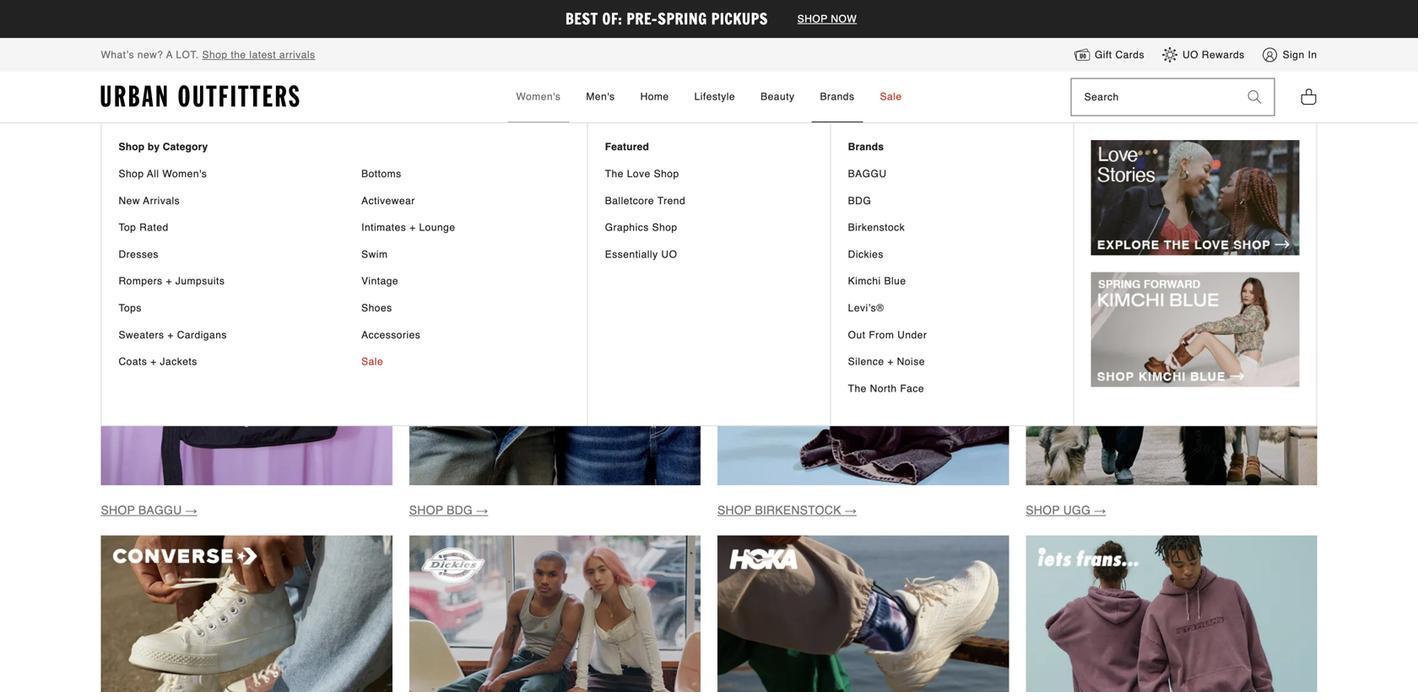 Task type: vqa. For each thing, say whether or not it's contained in the screenshot.
UO Stevie Wrap Cardigan Link
no



Task type: describe. For each thing, give the bounding box(es) containing it.
top rated
[[119, 222, 169, 233]]

intimates + lounge link
[[361, 221, 570, 235]]

the north face
[[848, 383, 924, 395]]

rompers + jumpsuits link
[[119, 275, 328, 289]]

what's new? a lot. shop the latest arrivals
[[101, 49, 315, 61]]

shop bdg image
[[409, 194, 701, 485]]

1 horizontal spatial top
[[138, 150, 161, 166]]

out
[[848, 329, 866, 341]]

shop top brands
[[101, 150, 211, 166]]

top inside main navigation 'element'
[[119, 222, 136, 233]]

coats + jackets link
[[119, 355, 328, 369]]

rewards
[[1202, 49, 1245, 61]]

bdg link
[[848, 194, 1057, 208]]

the love shop
[[605, 168, 679, 180]]

category
[[163, 141, 208, 153]]

kimchi blue
[[848, 275, 906, 287]]

shop the latest arrivals link
[[202, 49, 315, 61]]

kimchi blue link
[[848, 275, 1057, 289]]

shop bdg → link
[[409, 503, 488, 517]]

birkenstock link
[[848, 221, 1057, 235]]

shop for shop bdg →
[[409, 503, 443, 517]]

jackets
[[160, 356, 197, 368]]

0 horizontal spatial sale link
[[361, 355, 570, 369]]

levi's® link
[[848, 301, 1057, 316]]

birkenstock
[[848, 222, 905, 233]]

+ for silence
[[887, 356, 894, 368]]

home link
[[632, 72, 678, 123]]

bottoms
[[361, 168, 402, 180]]

noise
[[897, 356, 925, 368]]

arrivals
[[143, 195, 180, 207]]

dickies link
[[848, 248, 1057, 262]]

shop ugg →
[[1026, 503, 1106, 517]]

gift
[[1095, 49, 1112, 61]]

the for the love shop
[[605, 168, 624, 180]]

top rated link
[[119, 221, 328, 235]]

Search text field
[[1072, 79, 1235, 115]]

→ for shop bdg →
[[476, 503, 488, 517]]

shop for shop ugg →
[[1026, 503, 1060, 517]]

the
[[231, 49, 246, 61]]

rompers + jumpsuits
[[119, 275, 225, 287]]

brands inside 'link'
[[820, 91, 855, 102]]

graphics shop
[[605, 222, 678, 233]]

pre-
[[627, 8, 658, 30]]

spring
[[658, 8, 707, 30]]

rated
[[139, 222, 169, 233]]

lifestyle link
[[686, 72, 744, 123]]

dickies
[[848, 249, 884, 260]]

balletcore trend
[[605, 195, 686, 207]]

best of:  pre-spring pickups
[[565, 8, 772, 30]]

urban outfitters image
[[101, 85, 299, 108]]

what's
[[101, 49, 134, 61]]

shoes
[[361, 302, 392, 314]]

graphics shop link
[[605, 221, 813, 235]]

shop by category
[[119, 141, 208, 153]]

essentially uo
[[605, 249, 677, 260]]

beauty link
[[752, 72, 803, 123]]

lifestyle
[[694, 91, 735, 102]]

women's inside shop all women's link
[[162, 168, 207, 180]]

shop birkenstock →
[[718, 503, 857, 517]]

rompers
[[119, 275, 163, 287]]

sign
[[1283, 49, 1305, 61]]

brands up "shop all women's" on the left of page
[[165, 150, 211, 166]]

coats + jackets
[[119, 356, 197, 368]]

shop all women's
[[119, 168, 207, 180]]

→ for shop baggu →
[[185, 503, 197, 517]]

birkenstock
[[755, 503, 841, 517]]

lounge
[[419, 222, 455, 233]]

shop bdg →
[[409, 503, 488, 517]]

out from under
[[848, 329, 927, 341]]

shop iets frans image
[[1026, 536, 1317, 692]]

women's link
[[508, 72, 569, 123]]

baggu inside main navigation 'element'
[[848, 168, 887, 180]]

0 horizontal spatial baggu
[[138, 503, 182, 517]]

search image
[[1248, 90, 1262, 104]]

+ for coats
[[150, 356, 157, 368]]

silence
[[848, 356, 884, 368]]

intimates + lounge
[[361, 222, 455, 233]]

brands link
[[812, 72, 863, 123]]

uo rewards
[[1183, 49, 1245, 61]]

new?
[[137, 49, 163, 61]]

new
[[119, 195, 140, 207]]

hoka image
[[718, 536, 1009, 692]]

0 vertical spatial uo
[[1183, 49, 1199, 61]]

coats
[[119, 356, 147, 368]]

activewear
[[361, 195, 415, 207]]

main navigation element
[[50, 72, 1368, 426]]



Task type: locate. For each thing, give the bounding box(es) containing it.
uo
[[1183, 49, 1199, 61], [661, 249, 677, 260]]

pickups
[[711, 8, 768, 30]]

4 → from the left
[[1094, 503, 1106, 517]]

uo right essentially
[[661, 249, 677, 260]]

1 vertical spatial top
[[119, 222, 136, 233]]

of:
[[602, 8, 622, 30]]

1 vertical spatial baggu
[[138, 503, 182, 517]]

+ left noise
[[887, 356, 894, 368]]

brands
[[820, 91, 855, 102], [848, 141, 884, 153], [165, 150, 211, 166]]

+ for sweaters
[[167, 329, 174, 341]]

jumpsuits
[[175, 275, 225, 287]]

by
[[148, 141, 160, 153]]

intimates
[[361, 222, 406, 233]]

+ inside "link"
[[166, 275, 172, 287]]

accessories link
[[361, 328, 570, 342]]

top up 'all'
[[138, 150, 161, 166]]

brands right beauty
[[820, 91, 855, 102]]

swim
[[361, 249, 388, 260]]

baggu link
[[848, 167, 1057, 181]]

→ for shop birkenstock →
[[845, 503, 857, 517]]

gift cards
[[1095, 49, 1145, 61]]

love shop image
[[1091, 140, 1300, 255]]

sale link right brands 'link'
[[872, 72, 910, 123]]

trend
[[657, 195, 686, 207]]

1 horizontal spatial women's
[[516, 91, 561, 102]]

featured
[[605, 141, 649, 153]]

the north face link
[[848, 382, 1057, 396]]

men's
[[586, 91, 615, 102]]

0 horizontal spatial women's
[[162, 168, 207, 180]]

silence + noise link
[[848, 355, 1057, 369]]

dresses
[[119, 249, 159, 260]]

+
[[410, 222, 416, 233], [166, 275, 172, 287], [167, 329, 174, 341], [150, 356, 157, 368], [887, 356, 894, 368]]

shop all women's link
[[119, 167, 328, 181]]

top left rated
[[119, 222, 136, 233]]

shop for shop baggu →
[[101, 503, 135, 517]]

the for the north face
[[848, 383, 867, 395]]

1 vertical spatial sale link
[[361, 355, 570, 369]]

the left love
[[605, 168, 624, 180]]

cardigans
[[177, 329, 227, 341]]

women's inside women's link
[[516, 91, 561, 102]]

shop
[[202, 49, 228, 61], [119, 141, 145, 153], [101, 150, 134, 166], [119, 168, 144, 180], [654, 168, 679, 180], [652, 222, 678, 233]]

+ inside 'link'
[[887, 356, 894, 368]]

sale
[[880, 91, 902, 102], [361, 356, 383, 368]]

women's left men's
[[516, 91, 561, 102]]

sale for topmost 'sale' link
[[880, 91, 902, 102]]

tops link
[[119, 301, 328, 316]]

0 horizontal spatial sale
[[361, 356, 383, 368]]

shoes link
[[361, 301, 570, 316]]

1 horizontal spatial sale
[[880, 91, 902, 102]]

under
[[897, 329, 927, 341]]

levi's®
[[848, 302, 884, 314]]

women's down category
[[162, 168, 207, 180]]

activewear link
[[361, 194, 570, 208]]

0 horizontal spatial uo
[[661, 249, 677, 260]]

cards
[[1116, 49, 1145, 61]]

→ for shop ugg →
[[1094, 503, 1106, 517]]

new arrivals link
[[119, 194, 328, 208]]

shop birkenstock image
[[718, 194, 1009, 485]]

balletcore
[[605, 195, 654, 207]]

1 horizontal spatial the
[[848, 383, 867, 395]]

shop for shop birkenstock →
[[718, 503, 752, 517]]

shop birkenstock → link
[[718, 503, 857, 517]]

1 horizontal spatial baggu
[[848, 168, 887, 180]]

arrivals
[[279, 49, 315, 61]]

sale link down accessories link
[[361, 355, 570, 369]]

uo left rewards on the right top of page
[[1183, 49, 1199, 61]]

my shopping bag image
[[1300, 87, 1317, 106]]

the
[[605, 168, 624, 180], [848, 383, 867, 395]]

0 vertical spatial baggu
[[848, 168, 887, 180]]

0 vertical spatial top
[[138, 150, 161, 166]]

essentially uo link
[[605, 248, 813, 262]]

shop baggu →
[[101, 503, 197, 517]]

shop
[[797, 13, 828, 25], [101, 503, 135, 517], [409, 503, 443, 517], [718, 503, 752, 517], [1026, 503, 1060, 517]]

1 horizontal spatial sale link
[[872, 72, 910, 123]]

dresses link
[[119, 248, 328, 262]]

1 vertical spatial women's
[[162, 168, 207, 180]]

shop now
[[797, 13, 857, 25]]

None search field
[[1072, 79, 1235, 115]]

+ right the coats
[[150, 356, 157, 368]]

tops
[[119, 302, 142, 314]]

1 → from the left
[[185, 503, 197, 517]]

shop ugg image
[[1026, 194, 1317, 485]]

now
[[831, 13, 857, 25]]

from
[[869, 329, 894, 341]]

0 vertical spatial women's
[[516, 91, 561, 102]]

sale right brands 'link'
[[880, 91, 902, 102]]

shop now link
[[789, 13, 865, 25]]

1 horizontal spatial uo
[[1183, 49, 1199, 61]]

0 vertical spatial sale
[[880, 91, 902, 102]]

1 horizontal spatial bdg
[[848, 195, 871, 207]]

+ left lounge
[[410, 222, 416, 233]]

balletcore trend link
[[605, 194, 813, 208]]

0 horizontal spatial the
[[605, 168, 624, 180]]

sign in
[[1283, 49, 1317, 61]]

bottoms link
[[361, 167, 570, 181]]

shop baggu → link
[[101, 503, 197, 517]]

north
[[870, 383, 897, 395]]

women's
[[516, 91, 561, 102], [162, 168, 207, 180]]

sign in button
[[1262, 47, 1317, 63]]

1 vertical spatial uo
[[661, 249, 677, 260]]

swim link
[[361, 248, 570, 262]]

silence + noise
[[848, 356, 925, 368]]

all
[[147, 168, 159, 180]]

graphics
[[605, 222, 649, 233]]

brands down brands 'link'
[[848, 141, 884, 153]]

0 vertical spatial the
[[605, 168, 624, 180]]

essentially
[[605, 249, 658, 260]]

2 → from the left
[[476, 503, 488, 517]]

face
[[900, 383, 924, 395]]

0 vertical spatial sale link
[[872, 72, 910, 123]]

1 vertical spatial sale
[[361, 356, 383, 368]]

kimchi
[[848, 275, 881, 287]]

shop converse image
[[101, 536, 392, 692]]

bdg
[[848, 195, 871, 207], [447, 503, 473, 517]]

vintage
[[361, 275, 399, 287]]

1 vertical spatial bdg
[[447, 503, 473, 517]]

sale down accessories
[[361, 356, 383, 368]]

shop dickies image
[[409, 536, 701, 692]]

3 → from the left
[[845, 503, 857, 517]]

shop ugg → link
[[1026, 503, 1106, 517]]

shop for shop now
[[797, 13, 828, 25]]

out from under link
[[848, 328, 1057, 342]]

0 horizontal spatial top
[[119, 222, 136, 233]]

+ for intimates
[[410, 222, 416, 233]]

love
[[627, 168, 651, 180]]

home
[[640, 91, 669, 102]]

accessories
[[361, 329, 421, 341]]

kimchi blue image
[[1091, 272, 1300, 387]]

sale for left 'sale' link
[[361, 356, 383, 368]]

new arrivals
[[119, 195, 180, 207]]

+ for rompers
[[166, 275, 172, 287]]

+ right rompers
[[166, 275, 172, 287]]

uo inside main navigation 'element'
[[661, 249, 677, 260]]

+ up jackets
[[167, 329, 174, 341]]

vintage link
[[361, 275, 570, 289]]

blue
[[884, 275, 906, 287]]

sweaters
[[119, 329, 164, 341]]

0 horizontal spatial bdg
[[447, 503, 473, 517]]

ugg
[[1063, 503, 1091, 517]]

the left north
[[848, 383, 867, 395]]

bdg inside main navigation 'element'
[[848, 195, 871, 207]]

gift cards link
[[1074, 47, 1145, 63]]

men's link
[[578, 72, 623, 123]]

shop baggu image
[[101, 194, 392, 485]]

1 vertical spatial the
[[848, 383, 867, 395]]

0 vertical spatial bdg
[[848, 195, 871, 207]]



